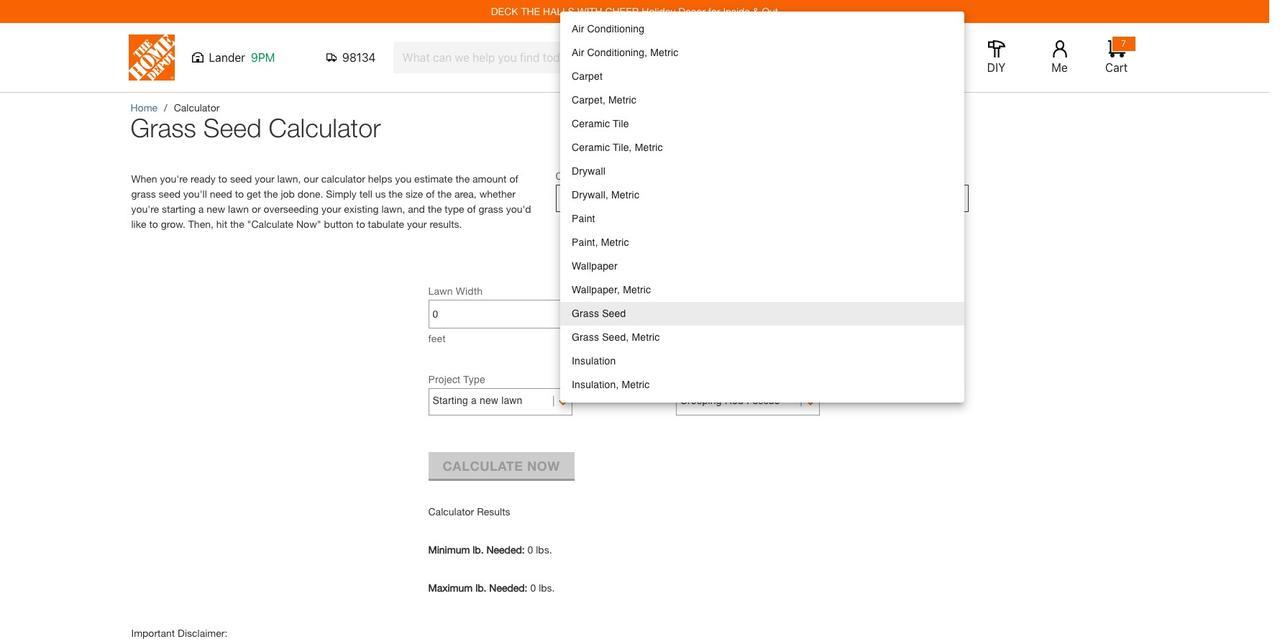Task type: describe. For each thing, give the bounding box(es) containing it.
0 horizontal spatial seed
[[159, 188, 180, 200]]

metric inside option
[[650, 47, 678, 58]]

lander 9pm
[[209, 51, 275, 64]]

seed inside home / calculator grass seed calculator
[[203, 112, 261, 143]]

now"
[[296, 218, 321, 230]]

to up need
[[218, 173, 227, 185]]

tile,
[[613, 142, 632, 153]]

deck the halls with cheer holiday decor for inside & out
[[491, 5, 778, 17]]

home / calculator grass seed calculator
[[131, 101, 381, 143]]

done.
[[298, 188, 323, 200]]

decor
[[678, 5, 705, 17]]

the right and
[[428, 203, 442, 215]]

drywall,
[[572, 189, 608, 201]]

grass seed button
[[560, 186, 964, 208]]

calculate now
[[443, 458, 560, 474]]

or
[[252, 203, 261, 215]]

size
[[406, 188, 423, 200]]

starting a new lawn
[[433, 395, 522, 406]]

simply
[[326, 188, 357, 200]]

when
[[131, 173, 157, 185]]

ceramic tile, metric
[[572, 142, 663, 153]]

tell
[[359, 188, 372, 200]]

creeping red fescue button
[[680, 390, 815, 411]]

the right us
[[389, 188, 403, 200]]

lander
[[209, 51, 245, 64]]

starting
[[162, 203, 196, 215]]

you
[[395, 173, 412, 185]]

0 for minimum lb . needed: 0 lbs .
[[528, 544, 533, 556]]

whether
[[479, 188, 516, 200]]

the left the job
[[264, 188, 278, 200]]

grass for grass seed option
[[572, 308, 599, 319]]

you'd
[[506, 203, 531, 215]]

minimum lb . needed: 0 lbs .
[[428, 544, 552, 556]]

out
[[762, 5, 778, 17]]

me button
[[1037, 40, 1083, 75]]

type
[[463, 374, 485, 385]]

cart
[[1105, 61, 1128, 74]]

metric right paint,
[[601, 237, 629, 248]]

7
[[1121, 38, 1126, 49]]

other calculators:
[[556, 170, 639, 182]]

grass seed, metric option
[[560, 326, 964, 349]]

grass for grass seed dropdown button
[[560, 191, 587, 203]]

2 horizontal spatial calculator
[[428, 506, 474, 518]]

red
[[725, 395, 743, 406]]

with
[[577, 5, 602, 17]]

calculate now button
[[428, 452, 574, 479]]

wallpaper option
[[560, 255, 964, 278]]

list box containing air conditioning
[[560, 12, 964, 403]]

tabulate
[[368, 218, 404, 230]]

lawn inside popup button
[[501, 395, 522, 406]]

overseeding
[[264, 203, 319, 215]]

98134 button
[[326, 50, 376, 65]]

metric right insulation,
[[622, 379, 650, 390]]

carpet, metric option
[[560, 88, 964, 112]]

0 vertical spatial your
[[255, 173, 274, 185]]

new inside when you're ready to seed your lawn,    our calculator helps you estimate the amount    of grass seed you'll need to get the job done.   simply tell us the size of the area, whether you're   starting a new lawn or overseeding your existing lawn,   and the type of grass you'd like to grow.    then, hit the "calculate now" button to tabulate your results.
[[207, 203, 225, 215]]

carpet, metric
[[572, 94, 636, 106]]

tile
[[613, 118, 629, 129]]

project type
[[428, 374, 485, 385]]

cart 7
[[1105, 38, 1128, 74]]

98134
[[342, 51, 376, 64]]

1 horizontal spatial of
[[467, 203, 476, 215]]

cheer
[[605, 5, 639, 17]]

lbs for minimum lb . needed: 0 lbs .
[[536, 544, 549, 556]]

when you're ready to seed your lawn,    our calculator helps you estimate the amount    of grass seed you'll need to get the job done.   simply tell us the size of the area, whether you're   starting a new lawn or overseeding your existing lawn,   and the type of grass you'd like to grow.    then, hit the "calculate now" button to tabulate your results.
[[131, 173, 531, 230]]

to right like on the left of page
[[149, 218, 158, 230]]

width
[[456, 285, 483, 297]]

insulation
[[572, 355, 616, 367]]

job
[[281, 188, 295, 200]]

estimate
[[414, 173, 453, 185]]

creeping
[[680, 395, 722, 406]]

a inside when you're ready to seed your lawn,    our calculator helps you estimate the amount    of grass seed you'll need to get the job done.   simply tell us the size of the area, whether you're   starting a new lawn or overseeding your existing lawn,   and the type of grass you'd like to grow.    then, hit the "calculate now" button to tabulate your results.
[[198, 203, 204, 215]]

2 horizontal spatial your
[[407, 218, 427, 230]]

amount
[[472, 173, 507, 185]]

for
[[708, 5, 720, 17]]

us
[[375, 188, 386, 200]]

results.
[[430, 218, 462, 230]]

&
[[753, 5, 759, 17]]

paint, metric
[[572, 237, 629, 248]]

insulation, metric option
[[560, 373, 964, 397]]

seed for grass seed option
[[602, 308, 626, 319]]

conditioning,
[[587, 47, 647, 58]]

metric right seed,
[[632, 332, 660, 343]]

1 vertical spatial lawn,
[[381, 203, 405, 215]]

need
[[210, 188, 232, 200]]

button
[[324, 218, 353, 230]]

/
[[164, 101, 167, 114]]

project
[[428, 374, 460, 385]]

ceramic tile, metric option
[[560, 136, 964, 160]]

lawn width
[[428, 285, 483, 297]]

ceramic tile
[[572, 118, 629, 129]]

diy button
[[973, 40, 1019, 75]]

grass seed for grass seed dropdown button
[[560, 191, 614, 203]]

insulation,
[[572, 379, 619, 390]]

get
[[247, 188, 261, 200]]

wallpaper
[[572, 260, 618, 272]]

1 horizontal spatial grass
[[479, 203, 503, 215]]

paint option
[[560, 207, 964, 231]]

lawn
[[428, 285, 453, 297]]

carpet
[[572, 70, 603, 82]]

then,
[[188, 218, 213, 230]]

air conditioning, metric option
[[560, 41, 964, 65]]

What can we help you find today? search field
[[402, 42, 797, 73]]

0 horizontal spatial calculator
[[174, 101, 220, 114]]

our
[[304, 173, 318, 185]]

and
[[408, 203, 425, 215]]

helps
[[368, 173, 392, 185]]

minimum
[[428, 544, 470, 556]]

creeping red fescue
[[680, 395, 780, 406]]

0 horizontal spatial grass
[[131, 188, 156, 200]]

0 horizontal spatial you're
[[131, 203, 159, 215]]

9pm
[[251, 51, 275, 64]]

home link
[[131, 101, 158, 114]]



Task type: locate. For each thing, give the bounding box(es) containing it.
grass seed inside dropdown button
[[560, 191, 614, 203]]

0 vertical spatial of
[[509, 173, 518, 185]]

to
[[218, 173, 227, 185], [235, 188, 244, 200], [149, 218, 158, 230], [356, 218, 365, 230]]

ceramic for ceramic tile
[[572, 118, 610, 129]]

grass up when at the left
[[131, 112, 196, 143]]

ceramic tile option
[[560, 112, 964, 136]]

0 vertical spatial lawn,
[[277, 173, 301, 185]]

grass down when at the left
[[131, 188, 156, 200]]

paint,
[[572, 237, 598, 248]]

to down existing
[[356, 218, 365, 230]]

1 vertical spatial seed
[[590, 191, 614, 203]]

1 horizontal spatial you're
[[160, 173, 188, 185]]

grass inside option
[[572, 332, 599, 343]]

maximum
[[428, 582, 473, 594]]

grass seed for grass seed option
[[572, 308, 626, 319]]

lawn inside when you're ready to seed your lawn,    our calculator helps you estimate the amount    of grass seed you'll need to get the job done.   simply tell us the size of the area, whether you're   starting a new lawn or overseeding your existing lawn,   and the type of grass you'd like to grow.    then, hit the "calculate now" button to tabulate your results.
[[228, 203, 249, 215]]

grass down whether
[[479, 203, 503, 215]]

lawn,
[[277, 173, 301, 185], [381, 203, 405, 215]]

grass
[[131, 112, 196, 143], [560, 191, 587, 203], [572, 308, 599, 319], [572, 332, 599, 343]]

lawn, up tabulate
[[381, 203, 405, 215]]

new down need
[[207, 203, 225, 215]]

wallpaper, metric
[[572, 284, 651, 296]]

metric
[[650, 47, 678, 58], [608, 94, 636, 106], [635, 142, 663, 153], [611, 189, 639, 201], [601, 237, 629, 248], [623, 284, 651, 296], [632, 332, 660, 343], [622, 379, 650, 390]]

0 horizontal spatial of
[[426, 188, 435, 200]]

air inside 'option'
[[572, 23, 584, 35]]

seed up starting
[[159, 188, 180, 200]]

grass down wallpaper,
[[572, 308, 599, 319]]

lb right maximum
[[475, 582, 484, 594]]

the
[[521, 5, 540, 17]]

1 vertical spatial air
[[572, 47, 584, 58]]

now
[[527, 458, 560, 474]]

results
[[477, 506, 510, 518]]

0 vertical spatial lbs
[[536, 544, 549, 556]]

wallpaper,
[[572, 284, 620, 296]]

type
[[445, 203, 464, 215]]

of down estimate
[[426, 188, 435, 200]]

list box
[[560, 12, 964, 403]]

None number field
[[433, 301, 568, 328], [680, 301, 815, 328], [433, 301, 568, 328], [680, 301, 815, 328]]

grass down other
[[560, 191, 587, 203]]

a inside popup button
[[471, 395, 477, 406]]

you'll
[[183, 188, 207, 200]]

deck the halls with cheer holiday decor for inside & out link
[[491, 5, 778, 17]]

1 horizontal spatial calculator
[[269, 112, 381, 143]]

fescue
[[746, 395, 780, 406]]

paint
[[572, 213, 595, 224]]

ceramic for ceramic tile, metric
[[572, 142, 610, 153]]

needed: for minimum
[[486, 544, 525, 556]]

1 vertical spatial your
[[321, 203, 341, 215]]

seed
[[203, 112, 261, 143], [590, 191, 614, 203], [602, 308, 626, 319]]

seed
[[230, 173, 252, 185], [159, 188, 180, 200]]

insulation, metric
[[572, 379, 650, 390]]

1 horizontal spatial lawn
[[501, 395, 522, 406]]

lawn right starting
[[501, 395, 522, 406]]

calculator
[[321, 173, 365, 185]]

your up button on the top of page
[[321, 203, 341, 215]]

0 vertical spatial seed
[[230, 173, 252, 185]]

2 ceramic from the top
[[572, 142, 610, 153]]

0 down "minimum lb . needed: 0 lbs ."
[[530, 582, 536, 594]]

like
[[131, 218, 146, 230]]

seed up seed,
[[602, 308, 626, 319]]

maximum lb . needed: 0 lbs .
[[428, 582, 555, 594]]

you're
[[160, 173, 188, 185], [131, 203, 159, 215]]

new down type
[[480, 395, 498, 406]]

your down and
[[407, 218, 427, 230]]

1 ceramic from the top
[[572, 118, 610, 129]]

1 air from the top
[[572, 23, 584, 35]]

1 vertical spatial new
[[480, 395, 498, 406]]

grass seed down wallpaper,
[[572, 308, 626, 319]]

1 horizontal spatial your
[[321, 203, 341, 215]]

1 vertical spatial of
[[426, 188, 435, 200]]

0 horizontal spatial lawn
[[228, 203, 249, 215]]

0
[[528, 544, 533, 556], [530, 582, 536, 594]]

me
[[1052, 61, 1068, 74]]

ceramic down "carpet,"
[[572, 118, 610, 129]]

0 horizontal spatial lawn,
[[277, 173, 301, 185]]

needed: down "minimum lb . needed: 0 lbs ."
[[489, 582, 527, 594]]

calculator up minimum
[[428, 506, 474, 518]]

air for air conditioning
[[572, 23, 584, 35]]

lawn
[[228, 203, 249, 215], [501, 395, 522, 406]]

ceramic up 'drywall'
[[572, 142, 610, 153]]

lbs down "minimum lb . needed: 0 lbs ."
[[539, 582, 552, 594]]

existing
[[344, 203, 379, 215]]

.
[[481, 544, 484, 556], [549, 544, 552, 556], [484, 582, 486, 594], [552, 582, 555, 594]]

the up type
[[437, 188, 452, 200]]

a
[[198, 203, 204, 215], [471, 395, 477, 406]]

0 vertical spatial a
[[198, 203, 204, 215]]

conditioning
[[587, 23, 644, 35]]

calculators:
[[584, 170, 639, 182]]

air down with
[[572, 23, 584, 35]]

air for air conditioning, metric
[[572, 47, 584, 58]]

air conditioning
[[572, 23, 644, 35]]

the up area,
[[456, 173, 470, 185]]

carpet,
[[572, 94, 605, 106]]

drywall
[[572, 165, 605, 177]]

lbs for maximum lb . needed: 0 lbs .
[[539, 582, 552, 594]]

lawn left or
[[228, 203, 249, 215]]

carpet option
[[560, 65, 964, 88]]

your up get
[[255, 173, 274, 185]]

ceramic inside option
[[572, 142, 610, 153]]

lbs
[[536, 544, 549, 556], [539, 582, 552, 594]]

drywall, metric option
[[560, 183, 964, 207]]

calculator right /
[[174, 101, 220, 114]]

holiday
[[642, 5, 676, 17]]

grass inside option
[[572, 308, 599, 319]]

insulation option
[[560, 349, 964, 373]]

grass seed
[[560, 191, 614, 203], [572, 308, 626, 319]]

metric inside 'option'
[[611, 189, 639, 201]]

0 vertical spatial you're
[[160, 173, 188, 185]]

paint, metric option
[[560, 231, 964, 255]]

to left get
[[235, 188, 244, 200]]

2 vertical spatial seed
[[602, 308, 626, 319]]

feet
[[428, 332, 446, 344]]

0 horizontal spatial your
[[255, 173, 274, 185]]

air
[[572, 23, 584, 35], [572, 47, 584, 58]]

the
[[456, 173, 470, 185], [264, 188, 278, 200], [389, 188, 403, 200], [437, 188, 452, 200], [428, 203, 442, 215], [230, 218, 244, 230]]

1 horizontal spatial new
[[480, 395, 498, 406]]

needed:
[[486, 544, 525, 556], [489, 582, 527, 594]]

metric up the tile
[[608, 94, 636, 106]]

1 horizontal spatial lawn,
[[381, 203, 405, 215]]

deck
[[491, 5, 518, 17]]

of down area,
[[467, 203, 476, 215]]

seed up get
[[230, 173, 252, 185]]

grass seed up paint
[[560, 191, 614, 203]]

grass seed option
[[560, 302, 964, 326]]

air conditioning option
[[560, 17, 964, 41]]

0 horizontal spatial new
[[207, 203, 225, 215]]

your
[[255, 173, 274, 185], [321, 203, 341, 215], [407, 218, 427, 230]]

seed inside option
[[602, 308, 626, 319]]

seed down other calculators:
[[590, 191, 614, 203]]

calculate
[[443, 458, 523, 474]]

grass
[[131, 188, 156, 200], [479, 203, 503, 215]]

1 vertical spatial ceramic
[[572, 142, 610, 153]]

lb
[[473, 544, 481, 556], [475, 582, 484, 594]]

starting
[[433, 395, 468, 406]]

0 vertical spatial grass seed
[[560, 191, 614, 203]]

1 vertical spatial you're
[[131, 203, 159, 215]]

1 vertical spatial needed:
[[489, 582, 527, 594]]

halls
[[543, 5, 574, 17]]

0 for maximum lb . needed: 0 lbs .
[[530, 582, 536, 594]]

1 vertical spatial seed
[[159, 188, 180, 200]]

calculator
[[174, 101, 220, 114], [269, 112, 381, 143], [428, 506, 474, 518]]

ceramic inside option
[[572, 118, 610, 129]]

0 vertical spatial lawn
[[228, 203, 249, 215]]

drywall option
[[560, 160, 964, 183]]

of up whether
[[509, 173, 518, 185]]

grass up insulation
[[572, 332, 599, 343]]

"calculate
[[247, 218, 293, 230]]

1 horizontal spatial seed
[[230, 173, 252, 185]]

0 up maximum lb . needed: 0 lbs .
[[528, 544, 533, 556]]

hit
[[216, 218, 227, 230]]

air up carpet
[[572, 47, 584, 58]]

1 horizontal spatial a
[[471, 395, 477, 406]]

grass seed inside option
[[572, 308, 626, 319]]

1 vertical spatial lawn
[[501, 395, 522, 406]]

you're up like on the left of page
[[131, 203, 159, 215]]

you're up you'll
[[160, 173, 188, 185]]

needed: for maximum
[[489, 582, 527, 594]]

0 vertical spatial air
[[572, 23, 584, 35]]

1 vertical spatial lbs
[[539, 582, 552, 594]]

0 vertical spatial lb
[[473, 544, 481, 556]]

air inside option
[[572, 47, 584, 58]]

seed up ready
[[203, 112, 261, 143]]

lb for maximum
[[475, 582, 484, 594]]

the right hit
[[230, 218, 244, 230]]

seed inside dropdown button
[[590, 191, 614, 203]]

inside
[[723, 5, 750, 17]]

lawn, up the job
[[277, 173, 301, 185]]

grass inside dropdown button
[[560, 191, 587, 203]]

the home depot logo image
[[128, 35, 174, 81]]

lb for minimum
[[473, 544, 481, 556]]

metric down holiday
[[650, 47, 678, 58]]

a up then,
[[198, 203, 204, 215]]

1 vertical spatial a
[[471, 395, 477, 406]]

0 horizontal spatial a
[[198, 203, 204, 215]]

needed: down results at left
[[486, 544, 525, 556]]

1 vertical spatial lb
[[475, 582, 484, 594]]

a down type
[[471, 395, 477, 406]]

lbs up maximum lb . needed: 0 lbs .
[[536, 544, 549, 556]]

calculator results
[[428, 506, 510, 518]]

seed for grass seed dropdown button
[[590, 191, 614, 203]]

metric right the tile,
[[635, 142, 663, 153]]

calculator up our
[[269, 112, 381, 143]]

metric right wallpaper,
[[623, 284, 651, 296]]

lb right minimum
[[473, 544, 481, 556]]

grass for the 'grass seed, metric' option
[[572, 332, 599, 343]]

new inside popup button
[[480, 395, 498, 406]]

0 vertical spatial needed:
[[486, 544, 525, 556]]

drywall, metric
[[572, 189, 639, 201]]

0 vertical spatial ceramic
[[572, 118, 610, 129]]

2 vertical spatial of
[[467, 203, 476, 215]]

2 vertical spatial your
[[407, 218, 427, 230]]

0 vertical spatial grass
[[131, 188, 156, 200]]

2 air from the top
[[572, 47, 584, 58]]

grass inside home / calculator grass seed calculator
[[131, 112, 196, 143]]

0 vertical spatial new
[[207, 203, 225, 215]]

starting a new lawn button
[[433, 390, 568, 411]]

2 horizontal spatial of
[[509, 173, 518, 185]]

air conditioning, metric
[[572, 47, 678, 58]]

1 vertical spatial 0
[[530, 582, 536, 594]]

metric down calculators:
[[611, 189, 639, 201]]

0 vertical spatial seed
[[203, 112, 261, 143]]

1 vertical spatial grass seed
[[572, 308, 626, 319]]

1 vertical spatial grass
[[479, 203, 503, 215]]

new
[[207, 203, 225, 215], [480, 395, 498, 406]]

0 vertical spatial 0
[[528, 544, 533, 556]]

wallpaper, metric option
[[560, 278, 964, 302]]

other
[[556, 170, 581, 182]]

grow.
[[161, 218, 185, 230]]



Task type: vqa. For each thing, say whether or not it's contained in the screenshot.
each
no



